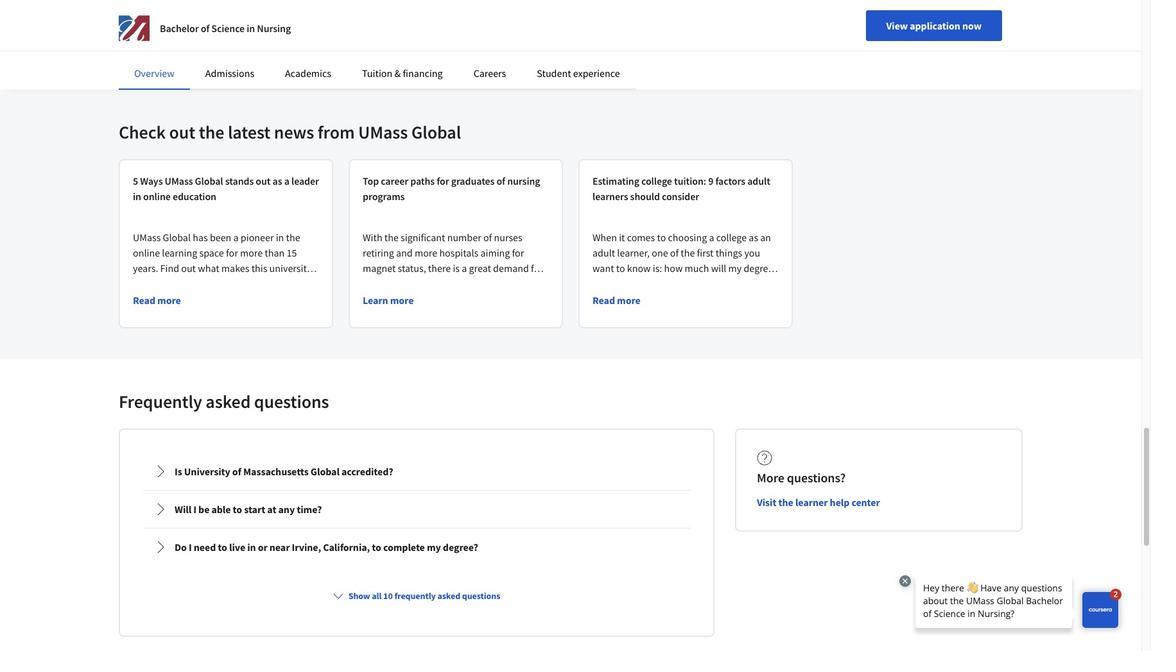 Task type: describe. For each thing, give the bounding box(es) containing it.
it
[[441, 277, 447, 290]]

student
[[537, 67, 571, 80]]

global inside is university of massachusetts global accredited? dropdown button
[[311, 466, 340, 478]]

has
[[193, 231, 208, 244]]

is university of massachusetts global accredited?
[[175, 466, 393, 478]]

for inside umass global has been a pioneer in the online learning space for more than 15 years. find out what makes this university stand out among others. read more
[[226, 247, 238, 259]]

an
[[760, 231, 771, 244]]

view for bachelor of science in nursing
[[886, 19, 908, 32]]

more
[[757, 470, 785, 486]]

education
[[173, 190, 216, 203]]

starting
[[507, 277, 540, 290]]

for inside top career paths for graduates of nursing programs
[[437, 175, 449, 187]]

news
[[274, 121, 314, 144]]

been
[[210, 231, 231, 244]]

questions?
[[787, 470, 846, 486]]

university
[[184, 466, 230, 478]]

out down find
[[159, 277, 173, 290]]

umass global has been a pioneer in the online learning space for more than 15 years. find out what makes this university stand out among others. read more
[[133, 231, 312, 307]]

asked inside dropdown button
[[438, 591, 460, 602]]

bachelor of science in nursing
[[160, 22, 291, 35]]

adult inside when it comes to choosing a college as an adult learner, one of the first things you want to know is: how much will my degree cost? read more
[[593, 247, 615, 259]]

will
[[175, 503, 191, 516]]

need
[[194, 541, 216, 554]]

check out the latest news from umass global
[[119, 121, 461, 144]]

0 vertical spatial your
[[262, 6, 287, 22]]

5 ways umass global stands out as a leader in online education
[[133, 175, 319, 203]]

0 vertical spatial questions
[[254, 390, 329, 414]]

tuition & financing link
[[362, 67, 443, 80]]

graduates inside top career paths for graduates of nursing programs
[[451, 175, 495, 187]]

questions inside show all 10 frequently asked questions dropdown button
[[462, 591, 500, 602]]

do
[[175, 541, 187, 554]]

for left new
[[388, 293, 400, 306]]

when
[[593, 231, 617, 244]]

1 vertical spatial is
[[449, 277, 456, 290]]

learning
[[162, 247, 197, 259]]

online inside umass global has been a pioneer in the online learning space for more than 15 years. find out what makes this university stand out among others. read more
[[133, 247, 160, 259]]

to inside with the significant number of nurses retiring and more hospitals aiming for magnet status, there is a great demand for registered nurses. it is the perfect starting point for new bachelor of science in nursing (bsn) graduates to launch their career success.
[[469, 308, 478, 321]]

find
[[160, 262, 179, 275]]

to right the want
[[616, 262, 625, 275]]

estimating college tuition: 9 factors adult learners should consider
[[593, 175, 771, 203]]

career inside top career paths for graduates of nursing programs
[[381, 175, 408, 187]]

learn
[[363, 294, 388, 307]]

out inside 5 ways umass global stands out as a leader in online education
[[256, 175, 271, 187]]

time?
[[297, 503, 322, 516]]

aiming
[[481, 247, 510, 259]]

of inside top career paths for graduates of nursing programs
[[497, 175, 505, 187]]

know
[[627, 262, 651, 275]]

0 horizontal spatial nursing
[[257, 22, 291, 35]]

point
[[363, 293, 386, 306]]

&
[[395, 67, 401, 80]]

of inside when it comes to choosing a college as an adult learner, one of the first things you want to know is: how much will my degree cost? read more
[[670, 247, 679, 259]]

check
[[119, 121, 166, 144]]

out up among
[[181, 262, 196, 275]]

should
[[630, 190, 660, 203]]

careers
[[474, 67, 506, 80]]

view for start your application today. classes start january 8, 2024.
[[809, 15, 830, 28]]

view application now button for bachelor of science in nursing
[[866, 10, 1002, 41]]

degree?
[[443, 541, 478, 554]]

to up one
[[657, 231, 666, 244]]

center
[[852, 496, 880, 509]]

a inside umass global has been a pioneer in the online learning space for more than 15 years. find out what makes this university stand out among others. read more
[[233, 231, 239, 244]]

0 vertical spatial is
[[453, 262, 460, 275]]

more inside with the significant number of nurses retiring and more hospitals aiming for magnet status, there is a great demand for registered nurses. it is the perfect starting point for new bachelor of science in nursing (bsn) graduates to launch their career success.
[[415, 247, 437, 259]]

top career paths for graduates of nursing programs
[[363, 175, 540, 203]]

consider
[[662, 190, 699, 203]]

1 start from the top
[[232, 6, 259, 22]]

help
[[830, 496, 850, 509]]

their
[[512, 308, 532, 321]]

show all 10 frequently asked questions button
[[328, 585, 505, 608]]

in up admissions link
[[247, 22, 255, 35]]

one
[[652, 247, 668, 259]]

demand
[[493, 262, 529, 275]]

experience
[[573, 67, 620, 80]]

more questions?
[[757, 470, 846, 486]]

10
[[383, 591, 393, 602]]

i for will
[[193, 503, 196, 516]]

do i need to live in or near irvine, california, to complete my degree? button
[[144, 530, 690, 566]]

space
[[199, 247, 224, 259]]

of up admissions link
[[201, 22, 209, 35]]

first
[[697, 247, 714, 259]]

a inside 5 ways umass global stands out as a leader in online education
[[284, 175, 289, 187]]

comes
[[627, 231, 655, 244]]

estimating
[[593, 175, 639, 187]]

the left latest
[[199, 121, 224, 144]]

15
[[287, 247, 297, 259]]

2 start from the top
[[232, 24, 253, 37]]

0 vertical spatial science
[[211, 22, 245, 35]]

overview
[[134, 67, 175, 80]]

global inside 5 ways umass global stands out as a leader in online education
[[195, 175, 223, 187]]

8,
[[449, 24, 456, 37]]

global inside umass global has been a pioneer in the online learning space for more than 15 years. find out what makes this university stand out among others. read more
[[163, 231, 191, 244]]

academics
[[285, 67, 331, 80]]

as inside when it comes to choosing a college as an adult learner, one of the first things you want to know is: how much will my degree cost? read more
[[749, 231, 758, 244]]

2024.
[[458, 24, 481, 37]]

show
[[348, 591, 370, 602]]

visit the learner help center link
[[757, 495, 880, 510]]

with the significant number of nurses retiring and more hospitals aiming for magnet status, there is a great demand for registered nurses. it is the perfect starting point for new bachelor of science in nursing (bsn) graduates to launch their career success.
[[363, 231, 543, 336]]

0 horizontal spatial asked
[[206, 390, 251, 414]]

visit
[[757, 496, 777, 509]]

things
[[716, 247, 742, 259]]

when it comes to choosing a college as an adult learner, one of the first things you want to know is: how much will my degree cost? read more
[[593, 231, 773, 307]]

bachelor inside with the significant number of nurses retiring and more hospitals aiming for magnet status, there is a great demand for registered nurses. it is the perfect starting point for new bachelor of science in nursing (bsn) graduates to launch their career success.
[[422, 293, 460, 306]]

pioneer
[[241, 231, 274, 244]]

success.
[[392, 324, 427, 336]]

tuition:
[[674, 175, 706, 187]]

to left complete
[[372, 541, 381, 554]]

0 vertical spatial bachelor
[[160, 22, 199, 35]]

9
[[708, 175, 714, 187]]

academics link
[[285, 67, 331, 80]]

out right check
[[169, 121, 195, 144]]

the right with
[[384, 231, 399, 244]]

financing
[[403, 67, 443, 80]]

my inside when it comes to choosing a college as an adult learner, one of the first things you want to know is: how much will my degree cost? read more
[[728, 262, 742, 275]]

collapsed list
[[141, 451, 693, 570]]

career inside with the significant number of nurses retiring and more hospitals aiming for magnet status, there is a great demand for registered nurses. it is the perfect starting point for new bachelor of science in nursing (bsn) graduates to launch their career success.
[[363, 324, 390, 336]]

learn more
[[363, 294, 414, 307]]

california,
[[323, 541, 370, 554]]

start inside start your application today start your application today. classes start january 8, 2024.
[[390, 24, 409, 37]]

in inside dropdown button
[[247, 541, 256, 554]]

nurses
[[494, 231, 522, 244]]

and
[[396, 247, 413, 259]]

cost?
[[593, 277, 614, 290]]

programs
[[363, 190, 405, 203]]

a inside with the significant number of nurses retiring and more hospitals aiming for magnet status, there is a great demand for registered nurses. it is the perfect starting point for new bachelor of science in nursing (bsn) graduates to launch their career success.
[[462, 262, 467, 275]]

admissions link
[[205, 67, 254, 80]]

will i be able to start at any time?
[[175, 503, 322, 516]]

umass inside 5 ways umass global stands out as a leader in online education
[[165, 175, 193, 187]]

more up the (bsn)
[[390, 294, 414, 307]]

for up starting
[[531, 262, 543, 275]]

view application now for start your application today. classes start january 8, 2024.
[[809, 15, 904, 28]]

now for start your application today. classes start january 8, 2024.
[[885, 15, 904, 28]]

irvine,
[[292, 541, 321, 554]]

top
[[363, 175, 379, 187]]

university of massachusetts global logo image
[[119, 13, 150, 44]]

university
[[269, 262, 312, 275]]



Task type: vqa. For each thing, say whether or not it's contained in the screenshot.
'UMass' to the left
yes



Task type: locate. For each thing, give the bounding box(es) containing it.
admissions
[[205, 67, 254, 80]]

0 horizontal spatial college
[[641, 175, 672, 187]]

0 vertical spatial adult
[[748, 175, 771, 187]]

of right one
[[670, 247, 679, 259]]

among
[[176, 277, 206, 290]]

live
[[229, 541, 245, 554]]

1 vertical spatial questions
[[462, 591, 500, 602]]

near
[[270, 541, 290, 554]]

1 horizontal spatial adult
[[748, 175, 771, 187]]

as left an at the right top
[[749, 231, 758, 244]]

1 vertical spatial umass
[[165, 175, 193, 187]]

0 horizontal spatial bachelor
[[160, 22, 199, 35]]

to right the able at the left bottom
[[233, 503, 242, 516]]

factors
[[716, 175, 746, 187]]

1 horizontal spatial questions
[[462, 591, 500, 602]]

science inside with the significant number of nurses retiring and more hospitals aiming for magnet status, there is a great demand for registered nurses. it is the perfect starting point for new bachelor of science in nursing (bsn) graduates to launch their career success.
[[473, 293, 506, 306]]

great
[[469, 262, 491, 275]]

science down perfect
[[473, 293, 506, 306]]

a inside when it comes to choosing a college as an adult learner, one of the first things you want to know is: how much will my degree cost? read more
[[709, 231, 714, 244]]

read more link for read
[[593, 294, 641, 307]]

1 horizontal spatial umass
[[165, 175, 193, 187]]

0 vertical spatial start
[[232, 6, 259, 22]]

my left degree?
[[427, 541, 441, 554]]

view application now for bachelor of science in nursing
[[886, 19, 982, 32]]

0 vertical spatial nursing
[[257, 22, 291, 35]]

careers link
[[474, 67, 506, 80]]

umass right from
[[358, 121, 408, 144]]

1 horizontal spatial i
[[193, 503, 196, 516]]

in inside 5 ways umass global stands out as a leader in online education
[[133, 190, 141, 203]]

today
[[353, 6, 385, 22]]

hospitals
[[439, 247, 478, 259]]

global up paths
[[411, 121, 461, 144]]

global up learning
[[163, 231, 191, 244]]

a left the great
[[462, 262, 467, 275]]

1 vertical spatial college
[[716, 231, 747, 244]]

of down the great
[[462, 293, 471, 306]]

ways
[[140, 175, 163, 187]]

1 horizontal spatial view
[[886, 19, 908, 32]]

1 horizontal spatial my
[[728, 262, 742, 275]]

nursing
[[507, 175, 540, 187]]

all
[[372, 591, 382, 602]]

as inside 5 ways umass global stands out as a leader in online education
[[273, 175, 282, 187]]

makes
[[221, 262, 249, 275]]

1 read more link from the left
[[133, 294, 181, 307]]

umass inside umass global has been a pioneer in the online learning space for more than 15 years. find out what makes this university stand out among others. read more
[[133, 231, 161, 244]]

online up years. on the top of the page
[[133, 247, 160, 259]]

(bsn)
[[398, 308, 422, 321]]

is down hospitals
[[453, 262, 460, 275]]

read more link for more
[[133, 294, 181, 307]]

start inside dropdown button
[[244, 503, 265, 516]]

to left launch
[[469, 308, 478, 321]]

for
[[437, 175, 449, 187], [226, 247, 238, 259], [512, 247, 524, 259], [531, 262, 543, 275], [388, 293, 400, 306]]

paths
[[410, 175, 435, 187]]

to left "live" at the bottom of page
[[218, 541, 227, 554]]

i right do
[[189, 541, 192, 554]]

graduates inside with the significant number of nurses retiring and more hospitals aiming for magnet status, there is a great demand for registered nurses. it is the perfect starting point for new bachelor of science in nursing (bsn) graduates to launch their career success.
[[425, 308, 467, 321]]

1 horizontal spatial nursing
[[363, 308, 396, 321]]

global up time?
[[311, 466, 340, 478]]

bachelor right university of massachusetts global logo
[[160, 22, 199, 35]]

more
[[240, 247, 263, 259], [415, 247, 437, 259], [157, 294, 181, 307], [390, 294, 414, 307], [617, 294, 641, 307]]

in left or
[[247, 541, 256, 554]]

more down among
[[157, 294, 181, 307]]

career
[[381, 175, 408, 187], [363, 324, 390, 336]]

of right university
[[232, 466, 241, 478]]

1 horizontal spatial college
[[716, 231, 747, 244]]

in down 5
[[133, 190, 141, 203]]

there
[[428, 262, 451, 275]]

in inside with the significant number of nurses retiring and more hospitals aiming for magnet status, there is a great demand for registered nurses. it is the perfect starting point for new bachelor of science in nursing (bsn) graduates to launch their career success.
[[508, 293, 516, 306]]

bachelor down it
[[422, 293, 460, 306]]

is right it
[[449, 277, 456, 290]]

nurses.
[[408, 277, 439, 290]]

a
[[284, 175, 289, 187], [233, 231, 239, 244], [709, 231, 714, 244], [462, 262, 467, 275]]

0 horizontal spatial now
[[885, 15, 904, 28]]

want
[[593, 262, 614, 275]]

visit the learner help center
[[757, 496, 880, 509]]

frequently asked questions
[[119, 390, 329, 414]]

college inside when it comes to choosing a college as an adult learner, one of the first things you want to know is: how much will my degree cost? read more
[[716, 231, 747, 244]]

1 vertical spatial your
[[255, 24, 275, 37]]

1 horizontal spatial bachelor
[[422, 293, 460, 306]]

1 vertical spatial start
[[244, 503, 265, 516]]

this
[[251, 262, 267, 275]]

1 vertical spatial bachelor
[[422, 293, 460, 306]]

the up 15
[[286, 231, 300, 244]]

1 vertical spatial i
[[189, 541, 192, 554]]

0 horizontal spatial as
[[273, 175, 282, 187]]

the
[[199, 121, 224, 144], [286, 231, 300, 244], [384, 231, 399, 244], [681, 247, 695, 259], [458, 277, 472, 290], [779, 496, 794, 509]]

nursing inside with the significant number of nurses retiring and more hospitals aiming for magnet status, there is a great demand for registered nurses. it is the perfect starting point for new bachelor of science in nursing (bsn) graduates to launch their career success.
[[363, 308, 396, 321]]

it
[[619, 231, 625, 244]]

learners
[[593, 190, 628, 203]]

registered
[[363, 277, 406, 290]]

number
[[447, 231, 481, 244]]

college inside estimating college tuition: 9 factors adult learners should consider
[[641, 175, 672, 187]]

in up their
[[508, 293, 516, 306]]

i left be at the left bottom of the page
[[193, 503, 196, 516]]

adult right factors
[[748, 175, 771, 187]]

0 vertical spatial start
[[390, 24, 409, 37]]

in inside umass global has been a pioneer in the online learning space for more than 15 years. find out what makes this university stand out among others. read more
[[276, 231, 284, 244]]

5
[[133, 175, 138, 187]]

for up demand
[[512, 247, 524, 259]]

2 horizontal spatial umass
[[358, 121, 408, 144]]

the inside umass global has been a pioneer in the online learning space for more than 15 years. find out what makes this university stand out among others. read more
[[286, 231, 300, 244]]

more down significant
[[415, 247, 437, 259]]

adult
[[748, 175, 771, 187], [593, 247, 615, 259]]

0 horizontal spatial start
[[244, 503, 265, 516]]

more inside when it comes to choosing a college as an adult learner, one of the first things you want to know is: how much will my degree cost? read more
[[617, 294, 641, 307]]

1 vertical spatial my
[[427, 541, 441, 554]]

out right stands
[[256, 175, 271, 187]]

of up aiming
[[483, 231, 492, 244]]

0 vertical spatial career
[[381, 175, 408, 187]]

complete
[[383, 541, 425, 554]]

more down "know"
[[617, 294, 641, 307]]

read
[[133, 294, 155, 307], [593, 294, 615, 307]]

0 vertical spatial graduates
[[451, 175, 495, 187]]

classes
[[356, 24, 388, 37]]

0 horizontal spatial science
[[211, 22, 245, 35]]

read more link down stand
[[133, 294, 181, 307]]

as left leader
[[273, 175, 282, 187]]

is university of massachusetts global accredited? button
[[144, 454, 690, 490]]

umass up years. on the top of the page
[[133, 231, 161, 244]]

0 vertical spatial asked
[[206, 390, 251, 414]]

global up 'education'
[[195, 175, 223, 187]]

1 vertical spatial as
[[749, 231, 758, 244]]

1 horizontal spatial start
[[390, 24, 409, 37]]

for up the makes
[[226, 247, 238, 259]]

1 vertical spatial nursing
[[363, 308, 396, 321]]

i for do
[[189, 541, 192, 554]]

umass up 'education'
[[165, 175, 193, 187]]

years.
[[133, 262, 158, 275]]

college up "should"
[[641, 175, 672, 187]]

leader
[[291, 175, 319, 187]]

now
[[885, 15, 904, 28], [962, 19, 982, 32]]

student experience link
[[537, 67, 620, 80]]

as
[[273, 175, 282, 187], [749, 231, 758, 244]]

adult up the want
[[593, 247, 615, 259]]

accredited?
[[342, 466, 393, 478]]

adult inside estimating college tuition: 9 factors adult learners should consider
[[748, 175, 771, 187]]

a right been
[[233, 231, 239, 244]]

from
[[318, 121, 355, 144]]

0 horizontal spatial umass
[[133, 231, 161, 244]]

learner
[[795, 496, 828, 509]]

my right will
[[728, 262, 742, 275]]

career up programs
[[381, 175, 408, 187]]

status,
[[398, 262, 426, 275]]

0 horizontal spatial view
[[809, 15, 830, 28]]

read down stand
[[133, 294, 155, 307]]

stands
[[225, 175, 254, 187]]

will i be able to start at any time? button
[[144, 492, 690, 528]]

you
[[744, 247, 760, 259]]

1 vertical spatial graduates
[[425, 308, 467, 321]]

college up things at the top right of the page
[[716, 231, 747, 244]]

science up admissions link
[[211, 22, 245, 35]]

1 horizontal spatial read
[[593, 294, 615, 307]]

1 vertical spatial start
[[232, 24, 253, 37]]

new
[[402, 293, 420, 306]]

read inside when it comes to choosing a college as an adult learner, one of the first things you want to know is: how much will my degree cost? read more
[[593, 294, 615, 307]]

read more link down cost?
[[593, 294, 641, 307]]

1 vertical spatial adult
[[593, 247, 615, 259]]

1 read from the left
[[133, 294, 155, 307]]

0 horizontal spatial adult
[[593, 247, 615, 259]]

what
[[198, 262, 219, 275]]

1 horizontal spatial now
[[962, 19, 982, 32]]

nursing up academics link
[[257, 22, 291, 35]]

able
[[212, 503, 231, 516]]

0 vertical spatial as
[[273, 175, 282, 187]]

1 horizontal spatial science
[[473, 293, 506, 306]]

is:
[[653, 262, 662, 275]]

much
[[685, 262, 709, 275]]

view application now button for start your application today. classes start january 8, 2024.
[[798, 6, 914, 37]]

frequently
[[119, 390, 202, 414]]

0 horizontal spatial my
[[427, 541, 441, 554]]

do i need to live in or near irvine, california, to complete my degree?
[[175, 541, 478, 554]]

0 horizontal spatial i
[[189, 541, 192, 554]]

latest
[[228, 121, 271, 144]]

graduates right paths
[[451, 175, 495, 187]]

the right it
[[458, 277, 472, 290]]

bachelor
[[160, 22, 199, 35], [422, 293, 460, 306]]

0 vertical spatial online
[[143, 190, 171, 203]]

2 read more link from the left
[[593, 294, 641, 307]]

retiring
[[363, 247, 394, 259]]

start left at
[[244, 503, 265, 516]]

now for bachelor of science in nursing
[[962, 19, 982, 32]]

more down the pioneer
[[240, 247, 263, 259]]

the down choosing
[[681, 247, 695, 259]]

of left nursing
[[497, 175, 505, 187]]

career down learn
[[363, 324, 390, 336]]

0 horizontal spatial read more link
[[133, 294, 181, 307]]

0 vertical spatial my
[[728, 262, 742, 275]]

online inside 5 ways umass global stands out as a leader in online education
[[143, 190, 171, 203]]

of inside dropdown button
[[232, 466, 241, 478]]

1 vertical spatial science
[[473, 293, 506, 306]]

view application now
[[809, 15, 904, 28], [886, 19, 982, 32]]

tuition
[[362, 67, 393, 80]]

0 horizontal spatial questions
[[254, 390, 329, 414]]

graduates down it
[[425, 308, 467, 321]]

online down ways
[[143, 190, 171, 203]]

1 vertical spatial career
[[363, 324, 390, 336]]

0 vertical spatial i
[[193, 503, 196, 516]]

2 read from the left
[[593, 294, 615, 307]]

is
[[175, 466, 182, 478]]

read down cost?
[[593, 294, 615, 307]]

nursing down learn
[[363, 308, 396, 321]]

read inside umass global has been a pioneer in the online learning space for more than 15 years. find out what makes this university stand out among others. read more
[[133, 294, 155, 307]]

frequently
[[395, 591, 436, 602]]

umass
[[358, 121, 408, 144], [165, 175, 193, 187], [133, 231, 161, 244]]

be
[[198, 503, 210, 516]]

1 horizontal spatial read more link
[[593, 294, 641, 307]]

in up than
[[276, 231, 284, 244]]

1 horizontal spatial as
[[749, 231, 758, 244]]

the inside when it comes to choosing a college as an adult learner, one of the first things you want to know is: how much will my degree cost? read more
[[681, 247, 695, 259]]

1 horizontal spatial asked
[[438, 591, 460, 602]]

a up first
[[709, 231, 714, 244]]

0 vertical spatial college
[[641, 175, 672, 187]]

perfect
[[474, 277, 505, 290]]

1 vertical spatial asked
[[438, 591, 460, 602]]

global
[[411, 121, 461, 144], [195, 175, 223, 187], [163, 231, 191, 244], [311, 466, 340, 478]]

0 horizontal spatial read
[[133, 294, 155, 307]]

a left leader
[[284, 175, 289, 187]]

learner,
[[617, 247, 650, 259]]

2 vertical spatial umass
[[133, 231, 161, 244]]

how
[[664, 262, 683, 275]]

start right classes
[[390, 24, 409, 37]]

for right paths
[[437, 175, 449, 187]]

my inside dropdown button
[[427, 541, 441, 554]]

the right visit
[[779, 496, 794, 509]]

to
[[657, 231, 666, 244], [616, 262, 625, 275], [469, 308, 478, 321], [233, 503, 242, 516], [218, 541, 227, 554], [372, 541, 381, 554]]

0 vertical spatial umass
[[358, 121, 408, 144]]

1 vertical spatial online
[[133, 247, 160, 259]]



